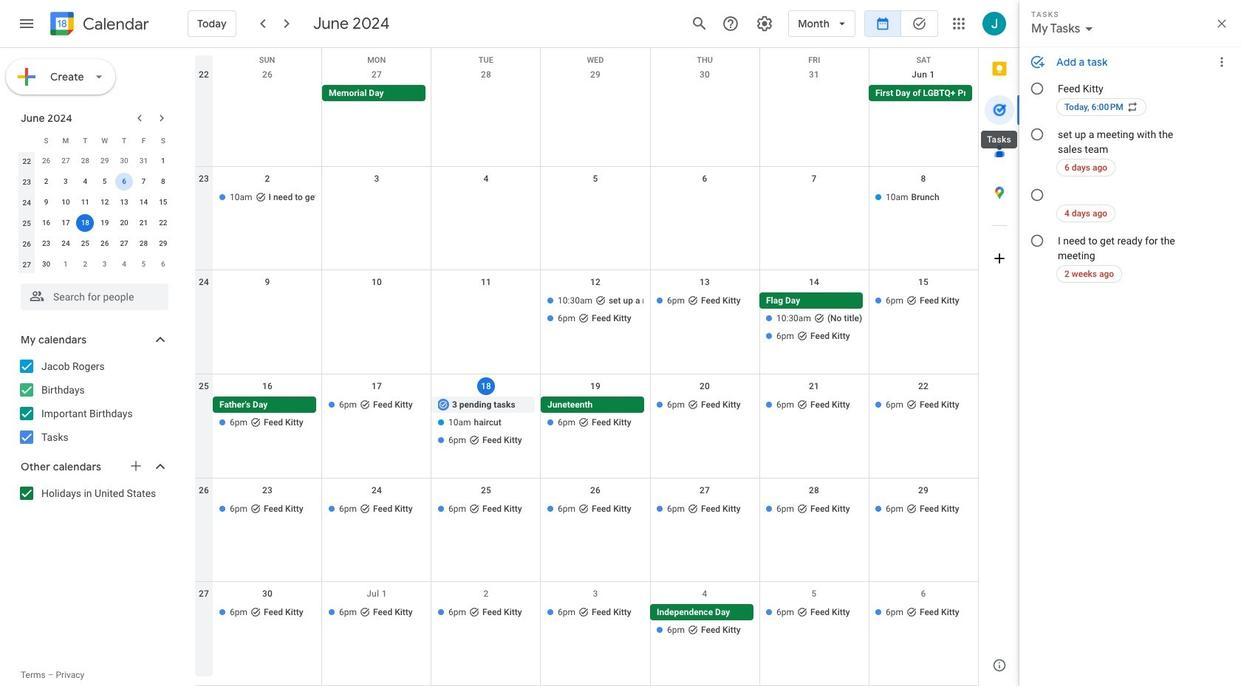 Task type: vqa. For each thing, say whether or not it's contained in the screenshot.
"row group"
yes



Task type: locate. For each thing, give the bounding box(es) containing it.
july 2 element
[[76, 256, 94, 274]]

heading
[[80, 15, 149, 33]]

17 element
[[57, 214, 75, 232]]

30 element
[[37, 256, 55, 274]]

7 element
[[135, 173, 153, 191]]

july 3 element
[[96, 256, 114, 274]]

cell
[[213, 85, 322, 103], [432, 85, 541, 103], [651, 85, 760, 103], [760, 85, 869, 103], [114, 172, 134, 192], [322, 189, 432, 207], [432, 189, 541, 207], [651, 189, 760, 207], [75, 213, 95, 234], [213, 293, 322, 346], [322, 293, 432, 346], [432, 293, 541, 346], [541, 293, 651, 346], [760, 293, 869, 346], [213, 397, 322, 450], [432, 397, 541, 450], [541, 397, 651, 450], [651, 605, 760, 640]]

29 element
[[154, 235, 172, 253]]

settings menu image
[[756, 15, 774, 33]]

23 element
[[37, 235, 55, 253]]

row group
[[17, 151, 173, 275]]

column header
[[17, 130, 37, 151]]

19 element
[[96, 214, 114, 232]]

may 29 element
[[96, 152, 114, 170]]

column header inside june 2024 grid
[[17, 130, 37, 151]]

10 element
[[57, 194, 75, 211]]

main drawer image
[[18, 15, 35, 33]]

6 element
[[115, 173, 133, 191]]

5 element
[[96, 173, 114, 191]]

15 element
[[154, 194, 172, 211]]

None search field
[[0, 278, 183, 310]]

20 element
[[115, 214, 133, 232]]

may 26 element
[[37, 152, 55, 170]]

july 5 element
[[135, 256, 153, 274]]

8 element
[[154, 173, 172, 191]]

tab list
[[980, 48, 1021, 645]]

25 element
[[76, 235, 94, 253]]

row
[[195, 48, 979, 70], [195, 63, 979, 167], [17, 130, 173, 151], [17, 151, 173, 172], [195, 167, 979, 271], [17, 172, 173, 192], [17, 192, 173, 213], [17, 213, 173, 234], [17, 234, 173, 254], [17, 254, 173, 275], [195, 271, 979, 375], [195, 375, 979, 479], [195, 479, 979, 583], [195, 583, 979, 687]]

1 element
[[154, 152, 172, 170]]

heading inside calendar element
[[80, 15, 149, 33]]

16 element
[[37, 214, 55, 232]]

grid
[[195, 48, 979, 687]]



Task type: describe. For each thing, give the bounding box(es) containing it.
27 element
[[115, 235, 133, 253]]

28 element
[[135, 235, 153, 253]]

14 element
[[135, 194, 153, 211]]

add other calendars image
[[129, 459, 143, 474]]

18, today element
[[76, 214, 94, 232]]

may 31 element
[[135, 152, 153, 170]]

july 6 element
[[154, 256, 172, 274]]

3 element
[[57, 173, 75, 191]]

my calendars list
[[3, 355, 183, 449]]

9 element
[[37, 194, 55, 211]]

calendar element
[[47, 9, 149, 41]]

13 element
[[115, 194, 133, 211]]

may 27 element
[[57, 152, 75, 170]]

21 element
[[135, 214, 153, 232]]

11 element
[[76, 194, 94, 211]]

4 element
[[76, 173, 94, 191]]

side panel section
[[979, 48, 1021, 687]]

2 element
[[37, 173, 55, 191]]

24 element
[[57, 235, 75, 253]]

12 element
[[96, 194, 114, 211]]

tab list inside side panel section
[[980, 48, 1021, 645]]

june 2024 grid
[[14, 130, 173, 275]]

july 1 element
[[57, 256, 75, 274]]

26 element
[[96, 235, 114, 253]]

Search for people text field
[[30, 284, 160, 310]]

22 element
[[154, 214, 172, 232]]

may 28 element
[[76, 152, 94, 170]]

may 30 element
[[115, 152, 133, 170]]

july 4 element
[[115, 256, 133, 274]]

row group inside june 2024 grid
[[17, 151, 173, 275]]



